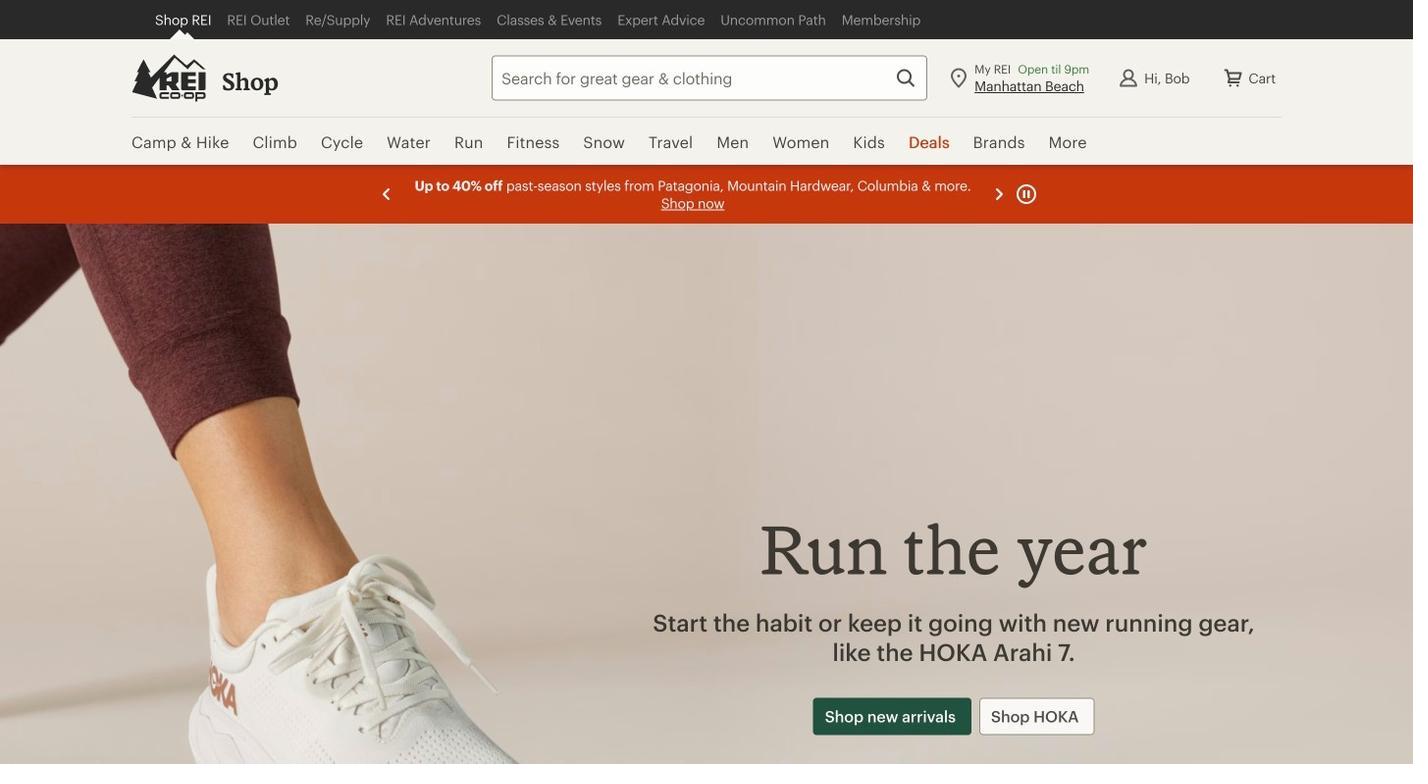 Task type: locate. For each thing, give the bounding box(es) containing it.
previous message image
[[375, 183, 398, 206]]

search image
[[894, 66, 918, 90]]

shopping cart is empty image
[[1221, 66, 1245, 90]]

None search field
[[457, 55, 928, 101]]

None field
[[492, 55, 928, 101]]

banner
[[0, 0, 1413, 167]]

pause banner message scrolling image
[[1015, 183, 1038, 206]]

Search for great gear & clothing text field
[[492, 55, 928, 101]]



Task type: describe. For each thing, give the bounding box(es) containing it.
the new hoka arahi 7. add some crisp to your run. image
[[0, 224, 1413, 765]]

rei co-op, go to rei.com home page image
[[132, 54, 206, 102]]

next message image
[[987, 183, 1011, 206]]

promotional messages marquee
[[0, 165, 1413, 224]]



